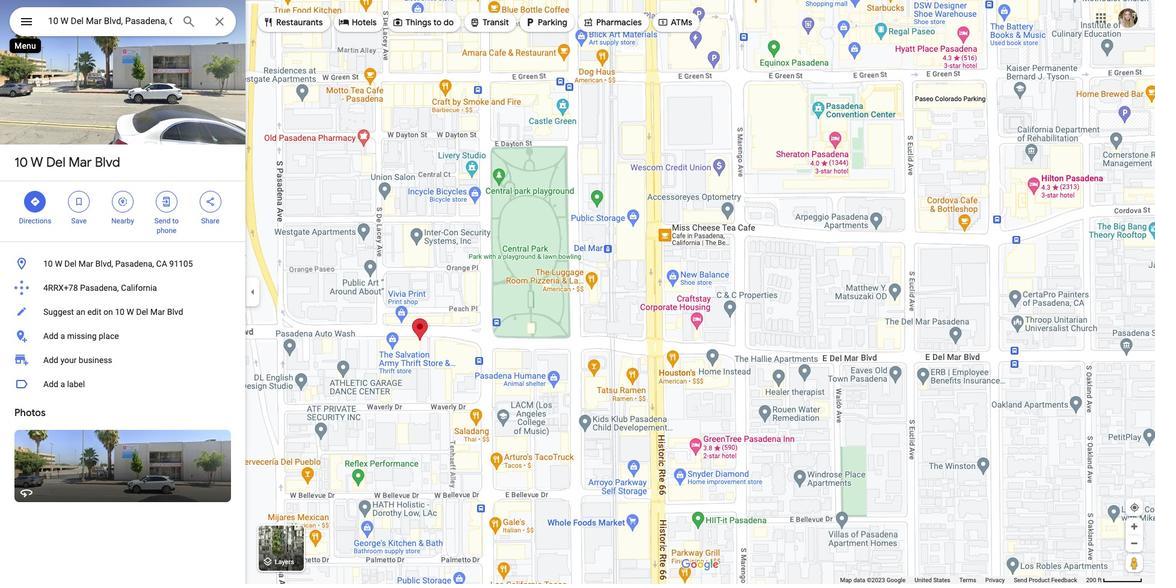 Task type: vqa. For each thing, say whether or not it's contained in the screenshot.


Task type: locate. For each thing, give the bounding box(es) containing it.
footer
[[841, 576, 1087, 584]]

2 vertical spatial add
[[43, 379, 58, 389]]

suggest
[[43, 307, 74, 317]]

add a label button
[[0, 372, 246, 396]]

google maps element
[[0, 0, 1156, 584]]

w right on
[[127, 307, 134, 317]]

0 vertical spatial w
[[31, 154, 43, 171]]

send up phone on the top left of the page
[[154, 217, 171, 225]]

0 vertical spatial a
[[60, 331, 65, 341]]


[[205, 195, 216, 208]]

add left your
[[43, 355, 58, 365]]

1 horizontal spatial blvd
[[167, 307, 183, 317]]

1 vertical spatial 10
[[43, 259, 53, 269]]

2 vertical spatial del
[[136, 307, 148, 317]]

add left label
[[43, 379, 58, 389]]

10 up directions
[[14, 154, 28, 171]]

del
[[46, 154, 66, 171], [64, 259, 77, 269], [136, 307, 148, 317]]

1 add from the top
[[43, 331, 58, 341]]

del inside suggest an edit on 10 w del mar blvd button
[[136, 307, 148, 317]]

0 horizontal spatial w
[[31, 154, 43, 171]]

directions
[[19, 217, 51, 225]]

200
[[1087, 577, 1097, 583]]

footer containing map data ©2023 google
[[841, 576, 1087, 584]]

None field
[[48, 14, 172, 28]]

10 right on
[[115, 307, 125, 317]]

add
[[43, 331, 58, 341], [43, 355, 58, 365], [43, 379, 58, 389]]

an
[[76, 307, 85, 317]]

0 vertical spatial del
[[46, 154, 66, 171]]

10 W Del Mar Blvd, Pasadena, CA 91105 field
[[10, 7, 236, 36]]

3 add from the top
[[43, 379, 58, 389]]

data
[[854, 577, 866, 583]]


[[525, 16, 536, 29]]

blvd down 91105
[[167, 307, 183, 317]]

1 vertical spatial mar
[[79, 259, 93, 269]]

1 horizontal spatial 10
[[43, 259, 53, 269]]

1 horizontal spatial send
[[1015, 577, 1028, 583]]

footer inside 'google maps' element
[[841, 576, 1087, 584]]

parking
[[538, 17, 568, 28]]

pasadena, up 'california'
[[115, 259, 154, 269]]

to up phone on the top left of the page
[[172, 217, 179, 225]]

things
[[406, 17, 432, 28]]

del for blvd,
[[64, 259, 77, 269]]

mar
[[69, 154, 92, 171], [79, 259, 93, 269], [150, 307, 165, 317]]

2 add from the top
[[43, 355, 58, 365]]

send left 'product'
[[1015, 577, 1028, 583]]

a left missing at bottom
[[60, 331, 65, 341]]

send inside button
[[1015, 577, 1028, 583]]

to left do
[[434, 17, 442, 28]]

10 w del mar blvd
[[14, 154, 120, 171]]

0 vertical spatial 10
[[14, 154, 28, 171]]

 pharmacies
[[583, 16, 642, 29]]

0 horizontal spatial blvd
[[95, 154, 120, 171]]


[[161, 195, 172, 208]]

pasadena, down blvd,
[[80, 283, 119, 293]]

to
[[434, 17, 442, 28], [172, 217, 179, 225]]

2 a from the top
[[60, 379, 65, 389]]

1 vertical spatial del
[[64, 259, 77, 269]]

0 vertical spatial to
[[434, 17, 442, 28]]

2 vertical spatial mar
[[150, 307, 165, 317]]

10 w del mar blvd main content
[[0, 0, 246, 584]]

0 vertical spatial mar
[[69, 154, 92, 171]]

 atms
[[658, 16, 693, 29]]

4rrx+78 pasadena, california
[[43, 283, 157, 293]]

1 vertical spatial add
[[43, 355, 58, 365]]

collapse side panel image
[[246, 285, 259, 299]]

to inside the  things to do
[[434, 17, 442, 28]]

2 horizontal spatial 10
[[115, 307, 125, 317]]

mar left blvd,
[[79, 259, 93, 269]]

transit
[[483, 17, 509, 28]]

91105
[[169, 259, 193, 269]]

1 vertical spatial blvd
[[167, 307, 183, 317]]

send
[[154, 217, 171, 225], [1015, 577, 1028, 583]]

suggest an edit on 10 w del mar blvd button
[[0, 300, 246, 324]]

suggest an edit on 10 w del mar blvd
[[43, 307, 183, 317]]

del inside 10 w del mar blvd, pasadena, ca 91105 button
[[64, 259, 77, 269]]

1 vertical spatial send
[[1015, 577, 1028, 583]]

0 vertical spatial send
[[154, 217, 171, 225]]

1 a from the top
[[60, 331, 65, 341]]

ft
[[1099, 577, 1103, 583]]

10
[[14, 154, 28, 171], [43, 259, 53, 269], [115, 307, 125, 317]]

pasadena,
[[115, 259, 154, 269], [80, 283, 119, 293]]

pharmacies
[[597, 17, 642, 28]]

2 horizontal spatial w
[[127, 307, 134, 317]]

to inside send to phone
[[172, 217, 179, 225]]

save
[[71, 217, 87, 225]]

add for add a missing place
[[43, 331, 58, 341]]

layers
[[275, 558, 294, 566]]


[[117, 195, 128, 208]]

united states button
[[915, 576, 951, 584]]

a left label
[[60, 379, 65, 389]]

1 vertical spatial w
[[55, 259, 62, 269]]

mar up 
[[69, 154, 92, 171]]

blvd
[[95, 154, 120, 171], [167, 307, 183, 317]]

10 up 4rrx+78
[[43, 259, 53, 269]]

add down suggest
[[43, 331, 58, 341]]

w
[[31, 154, 43, 171], [55, 259, 62, 269], [127, 307, 134, 317]]

feedback
[[1052, 577, 1078, 583]]

1 vertical spatial a
[[60, 379, 65, 389]]

0 horizontal spatial to
[[172, 217, 179, 225]]

mar down 'california'
[[150, 307, 165, 317]]

 button
[[10, 7, 43, 39]]

on
[[104, 307, 113, 317]]

1 horizontal spatial to
[[434, 17, 442, 28]]

missing
[[67, 331, 97, 341]]


[[470, 16, 481, 29]]

a
[[60, 331, 65, 341], [60, 379, 65, 389]]

2 vertical spatial w
[[127, 307, 134, 317]]

w up 
[[31, 154, 43, 171]]


[[263, 16, 274, 29]]

0 vertical spatial blvd
[[95, 154, 120, 171]]

10 for 10 w del mar blvd, pasadena, ca 91105
[[43, 259, 53, 269]]

1 vertical spatial pasadena,
[[80, 283, 119, 293]]


[[658, 16, 669, 29]]


[[339, 16, 350, 29]]

w up 4rrx+78
[[55, 259, 62, 269]]

united states
[[915, 577, 951, 583]]

your
[[60, 355, 77, 365]]

1 horizontal spatial w
[[55, 259, 62, 269]]

1 vertical spatial to
[[172, 217, 179, 225]]

 things to do
[[393, 16, 454, 29]]


[[30, 195, 41, 208]]

send inside send to phone
[[154, 217, 171, 225]]

0 horizontal spatial 10
[[14, 154, 28, 171]]

add for add your business
[[43, 355, 58, 365]]

mar for blvd,
[[79, 259, 93, 269]]

4rrx+78
[[43, 283, 78, 293]]

terms button
[[960, 576, 977, 584]]

0 vertical spatial add
[[43, 331, 58, 341]]

blvd up 
[[95, 154, 120, 171]]

a for label
[[60, 379, 65, 389]]

send for send product feedback
[[1015, 577, 1028, 583]]

do
[[444, 17, 454, 28]]

blvd inside button
[[167, 307, 183, 317]]

send product feedback button
[[1015, 576, 1078, 584]]

0 horizontal spatial send
[[154, 217, 171, 225]]



Task type: describe. For each thing, give the bounding box(es) containing it.
google
[[887, 577, 906, 583]]

none field inside 10 w del mar blvd, pasadena, ca 91105 field
[[48, 14, 172, 28]]

add for add a label
[[43, 379, 58, 389]]

terms
[[960, 577, 977, 583]]

 parking
[[525, 16, 568, 29]]


[[393, 16, 403, 29]]

send to phone
[[154, 217, 179, 235]]

restaurants
[[276, 17, 323, 28]]

w for 10 w del mar blvd
[[31, 154, 43, 171]]

w for 10 w del mar blvd, pasadena, ca 91105
[[55, 259, 62, 269]]

show your location image
[[1130, 502, 1141, 513]]


[[583, 16, 594, 29]]

10 for 10 w del mar blvd
[[14, 154, 28, 171]]

add a missing place
[[43, 331, 119, 341]]

google account: michelle dermenjian  
(michelle.dermenjian@adept.ai) image
[[1119, 8, 1139, 27]]

united
[[915, 577, 933, 583]]


[[19, 13, 34, 30]]

2 vertical spatial 10
[[115, 307, 125, 317]]

 hotels
[[339, 16, 377, 29]]

add a label
[[43, 379, 85, 389]]

product
[[1030, 577, 1051, 583]]

map data ©2023 google
[[841, 577, 906, 583]]

add your business
[[43, 355, 112, 365]]

show street view coverage image
[[1126, 554, 1144, 572]]

0 vertical spatial pasadena,
[[115, 259, 154, 269]]

share
[[201, 217, 220, 225]]

 search field
[[10, 7, 236, 39]]

blvd,
[[95, 259, 113, 269]]

a for missing
[[60, 331, 65, 341]]


[[74, 195, 84, 208]]

label
[[67, 379, 85, 389]]

send for send to phone
[[154, 217, 171, 225]]

ca
[[156, 259, 167, 269]]

hotels
[[352, 17, 377, 28]]

4rrx+78 pasadena, california button
[[0, 276, 246, 300]]

zoom out image
[[1131, 539, 1140, 548]]

edit
[[87, 307, 101, 317]]

phone
[[157, 226, 177, 235]]

10 w del mar blvd, pasadena, ca 91105 button
[[0, 252, 246, 276]]

photos
[[14, 407, 46, 419]]

zoom in image
[[1131, 522, 1140, 531]]

actions for 10 w del mar blvd region
[[0, 181, 246, 241]]

add a missing place button
[[0, 324, 246, 348]]

del for blvd
[[46, 154, 66, 171]]

200 ft
[[1087, 577, 1103, 583]]

200 ft button
[[1087, 577, 1143, 583]]

 restaurants
[[263, 16, 323, 29]]

send product feedback
[[1015, 577, 1078, 583]]

place
[[99, 331, 119, 341]]

atms
[[671, 17, 693, 28]]

map
[[841, 577, 853, 583]]

states
[[934, 577, 951, 583]]

mar for blvd
[[69, 154, 92, 171]]

©2023
[[868, 577, 886, 583]]

nearby
[[111, 217, 134, 225]]

10 w del mar blvd, pasadena, ca 91105
[[43, 259, 193, 269]]

add your business link
[[0, 348, 246, 372]]

privacy button
[[986, 576, 1006, 584]]

california
[[121, 283, 157, 293]]

business
[[79, 355, 112, 365]]

privacy
[[986, 577, 1006, 583]]

 transit
[[470, 16, 509, 29]]



